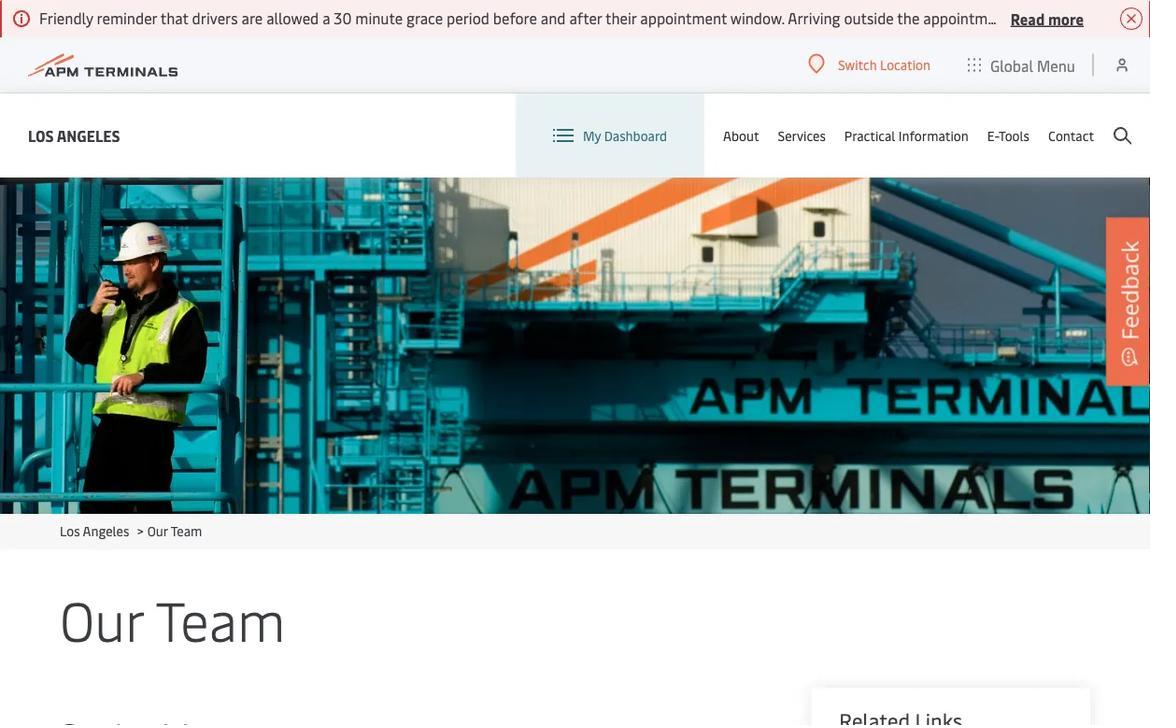 Task type: describe. For each thing, give the bounding box(es) containing it.
practical information
[[845, 127, 969, 144]]

switch location
[[838, 55, 931, 73]]

global menu
[[991, 55, 1076, 75]]

close alert image
[[1121, 7, 1143, 30]]

information
[[899, 127, 969, 144]]

contact button
[[1049, 93, 1094, 178]]

los angeles > our team
[[60, 522, 202, 540]]

1 vertical spatial our
[[60, 582, 143, 655]]

contact
[[1049, 127, 1094, 144]]

los angeles
[[28, 125, 120, 145]]

our team
[[60, 582, 285, 655]]

read
[[1011, 8, 1045, 28]]

feedback button
[[1107, 218, 1151, 386]]

0 vertical spatial team
[[171, 522, 202, 540]]

e-tools button
[[988, 93, 1030, 178]]

about
[[724, 127, 759, 144]]

angeles for los angeles
[[57, 125, 120, 145]]

switch location button
[[808, 54, 931, 74]]

e-
[[988, 127, 999, 144]]

la-our team image
[[0, 178, 1151, 514]]

1 horizontal spatial our
[[147, 522, 168, 540]]

my dashboard button
[[553, 93, 667, 178]]



Task type: vqa. For each thing, say whether or not it's contained in the screenshot.
'LOUIS MAERSK 340E | 340E'
no



Task type: locate. For each thing, give the bounding box(es) containing it.
my
[[583, 127, 601, 144]]

0 vertical spatial angeles
[[57, 125, 120, 145]]

0 vertical spatial our
[[147, 522, 168, 540]]

services button
[[778, 93, 826, 178]]

our
[[147, 522, 168, 540], [60, 582, 143, 655]]

services
[[778, 127, 826, 144]]

1 vertical spatial angeles
[[83, 522, 129, 540]]

our right >
[[147, 522, 168, 540]]

1 vertical spatial los angeles link
[[60, 522, 129, 540]]

1 horizontal spatial los
[[60, 522, 80, 540]]

los for los angeles > our team
[[60, 522, 80, 540]]

feedback
[[1115, 241, 1145, 340]]

switch
[[838, 55, 877, 73]]

1 vertical spatial team
[[156, 582, 285, 655]]

los
[[28, 125, 54, 145], [60, 522, 80, 540]]

global
[[991, 55, 1034, 75]]

dashboard
[[604, 127, 667, 144]]

our down los angeles > our team
[[60, 582, 143, 655]]

los angeles link
[[28, 124, 120, 147], [60, 522, 129, 540]]

angeles for los angeles > our team
[[83, 522, 129, 540]]

read more button
[[1011, 7, 1084, 30]]

read more
[[1011, 8, 1084, 28]]

0 horizontal spatial los
[[28, 125, 54, 145]]

los for los angeles
[[28, 125, 54, 145]]

0 vertical spatial los
[[28, 125, 54, 145]]

about button
[[724, 93, 759, 178]]

practical information button
[[845, 93, 969, 178]]

team
[[171, 522, 202, 540], [156, 582, 285, 655]]

1 vertical spatial los
[[60, 522, 80, 540]]

>
[[137, 522, 144, 540]]

practical
[[845, 127, 896, 144]]

menu
[[1037, 55, 1076, 75]]

e-tools
[[988, 127, 1030, 144]]

0 vertical spatial los angeles link
[[28, 124, 120, 147]]

more
[[1049, 8, 1084, 28]]

0 horizontal spatial our
[[60, 582, 143, 655]]

angeles
[[57, 125, 120, 145], [83, 522, 129, 540]]

location
[[880, 55, 931, 73]]

tools
[[999, 127, 1030, 144]]

global menu button
[[950, 37, 1094, 93]]

my dashboard
[[583, 127, 667, 144]]



